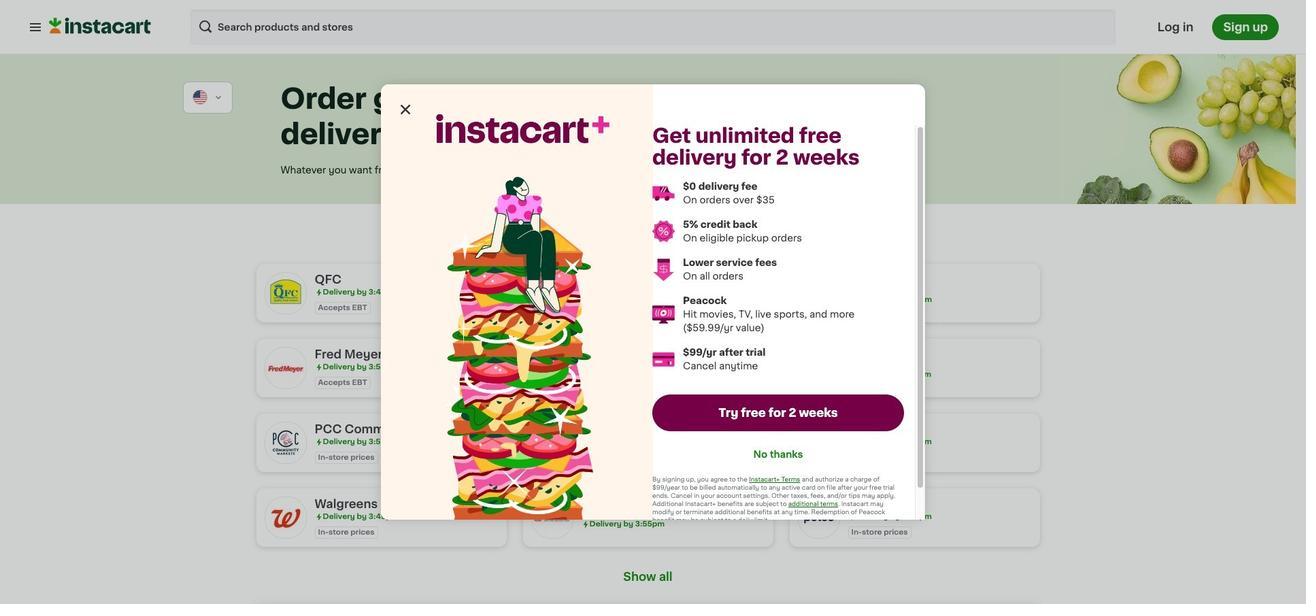 Task type: locate. For each thing, give the bounding box(es) containing it.
open main menu image
[[27, 19, 44, 35]]

safeway image
[[798, 347, 840, 389]]

united states element
[[191, 89, 209, 106]]

qfc delivery now image
[[531, 272, 573, 314]]

pcc community markets image
[[264, 422, 306, 464]]

sprouts farmers market image
[[531, 422, 573, 464]]



Task type: describe. For each thing, give the bounding box(es) containing it.
instacart home image
[[49, 17, 151, 34]]

costco image
[[798, 272, 840, 314]]

uwajimaya image
[[798, 422, 840, 464]]

fred meyer image
[[264, 347, 306, 389]]

walgreens image
[[264, 497, 306, 539]]

get unlimited free delivery for 2 weeks dialog
[[381, 84, 925, 531]]

chef'store image
[[531, 497, 573, 539]]

metropolitan market image
[[531, 347, 573, 389]]

qfc image
[[264, 272, 306, 314]]

petco image
[[798, 497, 840, 539]]



Task type: vqa. For each thing, say whether or not it's contained in the screenshot.
the "5" for Sour Patch Kids Watermelon Soft & Chewy Candy
no



